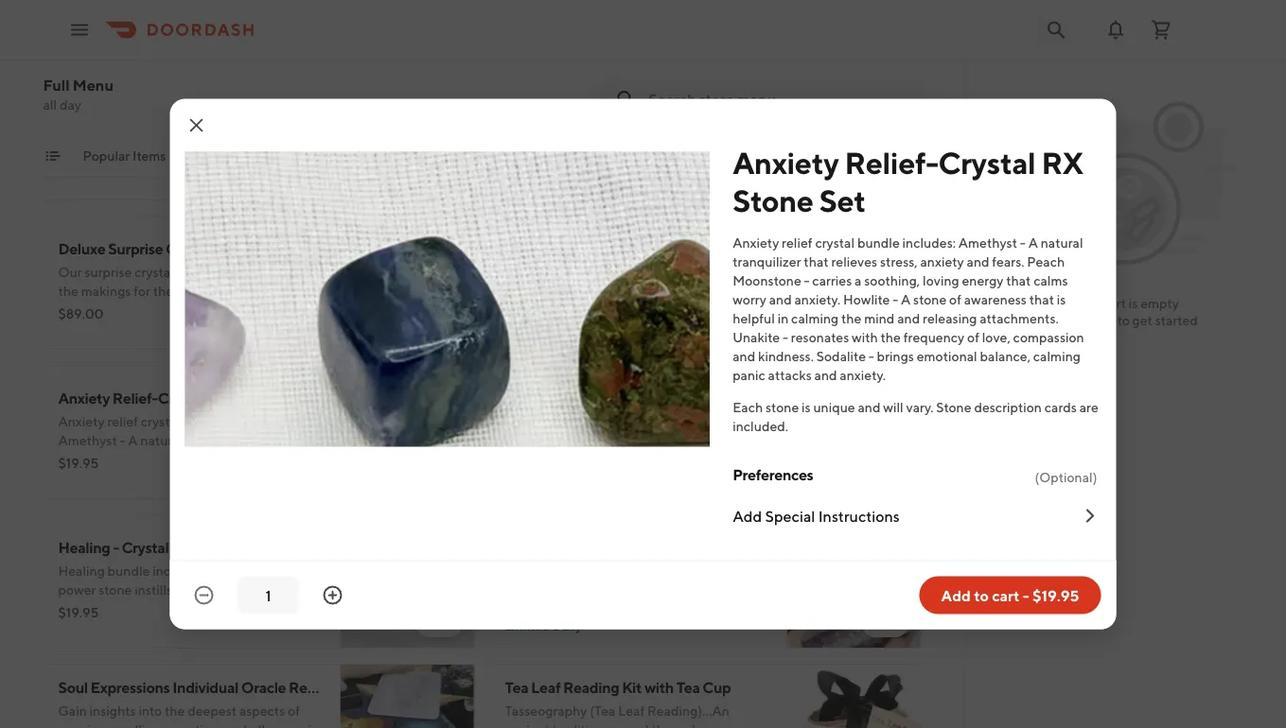 Task type: locate. For each thing, give the bounding box(es) containing it.
the up brings
[[881, 329, 901, 345]]

1 horizontal spatial is
[[1057, 292, 1066, 307]]

1 horizontal spatial a
[[1028, 235, 1038, 250]]

0 vertical spatial relief-
[[845, 145, 938, 181]]

$19.95 for anxiety relief-crystal rx stone set
[[58, 456, 99, 471]]

abundance
[[635, 389, 713, 407]]

real
[[505, 530, 535, 548]]

0 horizontal spatial set
[[237, 539, 259, 557]]

that down calms
[[1029, 292, 1054, 307]]

1 vertical spatial chakra
[[744, 240, 792, 258]]

add button left '$54.00'
[[414, 159, 463, 189]]

1 vertical spatial full
[[505, 389, 530, 407]]

items
[[1082, 313, 1115, 328]]

relief- inside anxiety relief-crystal rx stone set dialog
[[845, 145, 938, 181]]

anxiety inside anxiety relief crystal bundle includes: amethyst - a natural tranquilizer that relieves stress, anxiety and fears. peach moonstone - carries a soothing, loving energy that calms worry and anxiety. howlite - a stone of awareness that is helpful in calming the mind and releasing attachments. unakite - resonates with the frequency of love, compassion and kindness. sodalite - brings emotional balance, calming panic attacks and anxiety.
[[733, 235, 779, 250]]

with inside anxiety relief crystal bundle includes: amethyst - a natural tranquilizer that relieves stress, anxiety and fears. peach moonstone - carries a soothing, loving energy that calms worry and anxiety. howlite - a stone of awareness that is helpful in calming the mind and releasing attachments. unakite - resonates with the frequency of love, compassion and kindness. sodalite - brings emotional balance, calming panic attacks and anxiety.
[[852, 329, 878, 345]]

cart inside your cart is empty add items to get started
[[1103, 296, 1126, 311]]

add down howlite
[[873, 316, 899, 331]]

1 horizontal spatial relief-
[[845, 145, 938, 181]]

add for deluxe surprise crystal ball shaped pinata with magic crystals and more inside
[[426, 316, 452, 331]]

1 vertical spatial moon
[[532, 389, 572, 407]]

a
[[1028, 235, 1038, 250], [901, 292, 911, 307]]

calming up resonates at right
[[791, 310, 839, 326]]

0 horizontal spatial surprise
[[108, 240, 163, 258]]

1 horizontal spatial healing
[[260, 90, 312, 108]]

open menu image
[[68, 18, 91, 41]]

0 horizontal spatial pinata
[[297, 240, 340, 258]]

day
[[60, 97, 81, 113]]

add button for with
[[414, 309, 463, 339]]

1 horizontal spatial rx
[[208, 389, 228, 407]]

is inside each stone is unique and will vary.  stone description cards are included.
[[802, 399, 811, 415]]

to inside your cart is empty add items to get started
[[1117, 313, 1130, 328]]

1 vertical spatial shaped
[[243, 240, 294, 258]]

full inside full menu all day
[[43, 76, 70, 94]]

anxiety relief-crystal rx stone set dialog
[[170, 99, 1116, 630]]

0 horizontal spatial crystals
[[419, 240, 473, 258]]

includes:
[[902, 235, 956, 250]]

0 horizontal spatial calming
[[791, 310, 839, 326]]

add up bundle
[[873, 166, 899, 182]]

expressions
[[90, 679, 170, 697]]

0 horizontal spatial reading
[[289, 679, 345, 697]]

is
[[1057, 292, 1066, 307], [1129, 296, 1138, 311], [802, 399, 811, 415]]

1 vertical spatial rx
[[208, 389, 228, 407]]

0 vertical spatial set
[[819, 183, 866, 219]]

0 horizontal spatial tea
[[505, 679, 528, 697]]

are
[[1080, 399, 1099, 415]]

0 horizontal spatial moon
[[532, 389, 572, 407]]

energy
[[315, 90, 362, 108]]

anxiety. down carries
[[795, 292, 841, 307]]

decrease quantity by 1 image
[[193, 584, 215, 607]]

add up soul expressions individual oracle reading image
[[426, 615, 452, 630]]

0 vertical spatial cart
[[1103, 296, 1126, 311]]

double up the close image
[[153, 90, 202, 108]]

surprise
[[505, 90, 560, 108], [108, 240, 163, 258]]

full menu all day
[[43, 76, 114, 113]]

1 vertical spatial healing
[[58, 539, 110, 557]]

of left the love,
[[967, 329, 979, 345]]

hanging left 7 at the right top
[[674, 240, 731, 258]]

0 vertical spatial of
[[630, 240, 643, 258]]

relief-
[[845, 145, 938, 181], [112, 389, 158, 407]]

0 horizontal spatial shaped
[[243, 240, 294, 258]]

1 tea from the left
[[505, 679, 528, 697]]

anxiety.
[[795, 292, 841, 307], [840, 367, 886, 383]]

of left life
[[630, 240, 643, 258]]

a down the soothing,
[[901, 292, 911, 307]]

1 horizontal spatial calming
[[1033, 348, 1081, 364]]

anxiety relief-crystal rx stone set inside dialog
[[733, 145, 1083, 219]]

relief
[[782, 235, 813, 250]]

0 horizontal spatial full
[[43, 76, 70, 94]]

cart
[[1103, 296, 1126, 311], [992, 587, 1020, 605]]

full down $42.00
[[505, 389, 530, 407]]

0 horizontal spatial to
[[974, 587, 989, 605]]

nationwide
[[189, 148, 257, 164]]

the down howlite
[[841, 310, 862, 326]]

1 horizontal spatial set
[[273, 389, 295, 407]]

1 horizontal spatial stone
[[913, 292, 947, 307]]

2 horizontal spatial rx
[[1042, 145, 1083, 181]]

1 horizontal spatial chakra
[[744, 240, 792, 258]]

anxiety down $89.00
[[58, 389, 110, 407]]

stone inside each stone is unique and will vary.  stone description cards are included.
[[936, 399, 972, 415]]

0 horizontal spatial cart
[[992, 587, 1020, 605]]

to
[[1117, 313, 1130, 328], [974, 587, 989, 605]]

$26.95
[[58, 7, 101, 23]]

is left unique
[[802, 399, 811, 415]]

in
[[778, 310, 789, 326]]

and up energy at right
[[967, 254, 990, 269]]

1 vertical spatial anxiety relief-crystal rx stone set
[[58, 389, 295, 407]]

add button left $42.00
[[414, 309, 463, 339]]

crystal
[[938, 145, 1036, 181], [166, 240, 213, 258], [158, 389, 205, 407], [538, 530, 585, 548], [122, 539, 169, 557]]

instructions
[[818, 507, 900, 525]]

1 vertical spatial crystals
[[419, 240, 473, 258]]

is up get
[[1129, 296, 1138, 311]]

individual
[[172, 679, 239, 697]]

of
[[630, 240, 643, 258], [949, 292, 962, 307], [967, 329, 979, 345]]

1 vertical spatial of
[[949, 292, 962, 307]]

0 vertical spatial that
[[804, 254, 829, 269]]

1 horizontal spatial of
[[949, 292, 962, 307]]

0 vertical spatial anxiety relief-crystal rx stone set
[[733, 145, 1083, 219]]

tea leaf reading kit with tea cup image
[[787, 664, 921, 729]]

add for surprise crystals moon shaped pinata with magic inside
[[873, 166, 899, 182]]

0 horizontal spatial a
[[901, 292, 911, 307]]

add button for wand
[[414, 159, 463, 189]]

1 horizontal spatial the
[[881, 329, 901, 345]]

and
[[475, 240, 500, 258], [967, 254, 990, 269], [769, 292, 792, 307], [897, 310, 920, 326], [733, 348, 755, 364], [814, 367, 837, 383], [858, 399, 881, 415]]

set inside anxiety relief-crystal rx stone set
[[819, 183, 866, 219]]

2 vertical spatial that
[[1029, 292, 1054, 307]]

is down calms
[[1057, 292, 1066, 307]]

tree
[[598, 240, 627, 258]]

stone up included.
[[766, 399, 799, 415]]

add button down howlite
[[861, 309, 910, 339]]

add button up bundle
[[861, 159, 910, 189]]

1 horizontal spatial anxiety relief-crystal rx stone set
[[733, 145, 1083, 219]]

balance,
[[980, 348, 1031, 364]]

add for double heart tree of life hanging  7 chakra wall hanging
[[873, 316, 899, 331]]

0 horizontal spatial magic
[[375, 240, 416, 258]]

0 vertical spatial double
[[153, 90, 202, 108]]

1 horizontal spatial cart
[[1103, 296, 1126, 311]]

stone inside each stone is unique and will vary.  stone description cards are included.
[[766, 399, 799, 415]]

rx
[[1042, 145, 1083, 181], [208, 389, 228, 407], [171, 539, 192, 557]]

hanging
[[674, 240, 731, 258], [828, 240, 885, 258]]

shaped
[[661, 90, 712, 108], [243, 240, 294, 258]]

2 vertical spatial of
[[967, 329, 979, 345]]

add up fluorite)
[[733, 507, 762, 525]]

1 horizontal spatial moon
[[619, 90, 658, 108]]

1 vertical spatial set
[[273, 389, 295, 407]]

2 vertical spatial set
[[237, 539, 259, 557]]

add button
[[414, 159, 463, 189], [861, 159, 910, 189], [414, 309, 463, 339], [861, 309, 910, 339], [414, 608, 463, 638], [861, 608, 910, 638]]

0 horizontal spatial rx
[[171, 539, 192, 557]]

1 hanging from the left
[[674, 240, 731, 258]]

0 vertical spatial full
[[43, 76, 70, 94]]

and right mind
[[897, 310, 920, 326]]

brings
[[877, 348, 914, 364]]

notification bell image
[[1104, 18, 1127, 41]]

add up 'tea leaf reading kit with tea cup' image
[[873, 615, 899, 630]]

energy
[[962, 273, 1004, 288]]

moonstone
[[733, 273, 801, 288]]

a up peach
[[1028, 235, 1038, 250]]

tea leaf reading kit with tea cup
[[505, 679, 731, 697]]

0 horizontal spatial hanging
[[674, 240, 731, 258]]

add button up 'tea leaf reading kit with tea cup' image
[[861, 608, 910, 638]]

tranquilizer
[[733, 254, 801, 269]]

1 horizontal spatial inside
[[836, 90, 877, 108]]

0 horizontal spatial of
[[630, 240, 643, 258]]

1 vertical spatial stone
[[766, 399, 799, 415]]

$19.95 for healing - crystal rx stone set
[[58, 605, 99, 621]]

2 hanging from the left
[[828, 240, 885, 258]]

add button for 7
[[861, 309, 910, 339]]

reading right oracle
[[289, 679, 345, 697]]

is inside your cart is empty add items to get started
[[1129, 296, 1138, 311]]

attachments.
[[980, 310, 1059, 326]]

anxiety down item search search box on the top
[[733, 145, 839, 181]]

wings
[[587, 530, 631, 548]]

add up compassion
[[1054, 313, 1079, 328]]

1 vertical spatial that
[[1006, 273, 1031, 288]]

0 horizontal spatial is
[[802, 399, 811, 415]]

surprise right deluxe
[[108, 240, 163, 258]]

2 vertical spatial rx
[[171, 539, 192, 557]]

healing
[[260, 90, 312, 108], [58, 539, 110, 557]]

deluxe
[[58, 240, 105, 258]]

reading left kit
[[563, 679, 619, 697]]

0 horizontal spatial relief-
[[112, 389, 158, 407]]

that down fears.
[[1006, 273, 1031, 288]]

inside
[[836, 90, 877, 108], [541, 240, 582, 258]]

and up the in
[[769, 292, 792, 307]]

special
[[765, 507, 815, 525]]

0 vertical spatial stone
[[913, 292, 947, 307]]

add down the add special instructions button
[[941, 587, 971, 605]]

increase quantity by 1 image
[[321, 584, 344, 607]]

set for anxiety relief-crystal rx stone set image
[[273, 389, 295, 407]]

1 horizontal spatial reading
[[563, 679, 619, 697]]

surprise crystals moon shaped pinata with magic inside
[[505, 90, 877, 108]]

1 horizontal spatial surprise
[[505, 90, 560, 108]]

of up 'releasing'
[[949, 292, 962, 307]]

seven chakra double pointed healing energy wand image
[[340, 66, 475, 201]]

-
[[1020, 235, 1026, 250], [804, 273, 810, 288], [893, 292, 898, 307], [783, 329, 788, 345], [869, 348, 874, 364], [113, 539, 119, 557], [1023, 587, 1029, 605]]

0 vertical spatial shaped
[[661, 90, 712, 108]]

tea
[[505, 679, 528, 697], [676, 679, 700, 697]]

1 vertical spatial the
[[881, 329, 901, 345]]

double left heart
[[505, 240, 554, 258]]

surprise up '$54.00'
[[505, 90, 560, 108]]

anxiety relief crystal bundle includes: amethyst - a natural tranquilizer that relieves stress, anxiety and fears. peach moonstone - carries a soothing, loving energy that calms worry and anxiety. howlite - a stone of awareness that is helpful in calming the mind and releasing attachments. unakite - resonates with the frequency of love, compassion and kindness. sodalite - brings emotional balance, calming panic attacks and anxiety.
[[733, 235, 1084, 383]]

anxiety. down sodalite
[[840, 367, 886, 383]]

magic
[[792, 90, 834, 108], [375, 240, 416, 258]]

peach
[[1027, 254, 1065, 269]]

1 vertical spatial cart
[[992, 587, 1020, 605]]

crystals
[[563, 90, 616, 108], [419, 240, 473, 258]]

1 vertical spatial pinata
[[297, 240, 340, 258]]

tea left leaf
[[505, 679, 528, 697]]

full
[[43, 76, 70, 94], [505, 389, 530, 407]]

0 vertical spatial moon
[[619, 90, 658, 108]]

releasing
[[923, 310, 977, 326]]

that up carries
[[804, 254, 829, 269]]

2 horizontal spatial is
[[1129, 296, 1138, 311]]

1 vertical spatial to
[[974, 587, 989, 605]]

relieves
[[831, 254, 878, 269]]

stone down loving
[[913, 292, 947, 307]]

0 vertical spatial chakra
[[102, 90, 150, 108]]

calming down compassion
[[1033, 348, 1081, 364]]

and left will
[[858, 399, 881, 415]]

full moon charged abundance mist 4oz image
[[787, 365, 921, 500]]

0 vertical spatial pinata
[[714, 90, 758, 108]]

carved
[[678, 530, 727, 548]]

chakra right 7 at the right top
[[744, 240, 792, 258]]

ball
[[216, 240, 241, 258]]

0 horizontal spatial the
[[841, 310, 862, 326]]

leaf
[[531, 679, 561, 697]]

real crystal wings (hand carved fluorite) image
[[787, 515, 921, 649]]

0 horizontal spatial anxiety relief-crystal rx stone set
[[58, 389, 295, 407]]

1 horizontal spatial to
[[1117, 313, 1130, 328]]

real crystal wings (hand carved fluorite)
[[505, 530, 787, 548]]

tea left cup
[[676, 679, 700, 697]]

double
[[153, 90, 202, 108], [505, 240, 554, 258]]

0 vertical spatial crystals
[[563, 90, 616, 108]]

hanging up a
[[828, 240, 885, 258]]

calms
[[1034, 273, 1068, 288]]

more
[[503, 240, 539, 258]]

kindness.
[[758, 348, 814, 364]]

1 vertical spatial anxiety.
[[840, 367, 886, 383]]

chakra right seven
[[102, 90, 150, 108]]

2 tea from the left
[[676, 679, 700, 697]]

add button for magic
[[861, 159, 910, 189]]

anxiety up tranquilizer
[[733, 235, 779, 250]]

moon
[[619, 90, 658, 108], [532, 389, 572, 407]]

add left '$54.00'
[[426, 166, 452, 182]]

2 horizontal spatial of
[[967, 329, 979, 345]]

soul expressions individual oracle reading image
[[340, 664, 475, 729]]

0 horizontal spatial inside
[[541, 240, 582, 258]]

compassion
[[1013, 329, 1084, 345]]

0 vertical spatial calming
[[791, 310, 839, 326]]

0 vertical spatial anxiety.
[[795, 292, 841, 307]]

full up all
[[43, 76, 70, 94]]

will
[[883, 399, 904, 415]]

and left more
[[475, 240, 500, 258]]

0 vertical spatial magic
[[792, 90, 834, 108]]

1 horizontal spatial hanging
[[828, 240, 885, 258]]

0 horizontal spatial double
[[153, 90, 202, 108]]

1 vertical spatial relief-
[[112, 389, 158, 407]]

1 vertical spatial calming
[[1033, 348, 1081, 364]]

1 vertical spatial anxiety
[[733, 235, 779, 250]]

each stone is unique and will vary.  stone description cards are included.
[[733, 399, 1099, 434]]

add left $42.00
[[426, 316, 452, 331]]

0 horizontal spatial stone
[[766, 399, 799, 415]]

2 horizontal spatial set
[[819, 183, 866, 219]]

healing - crystal rx stone set
[[58, 539, 259, 557]]

0 vertical spatial rx
[[1042, 145, 1083, 181]]



Task type: vqa. For each thing, say whether or not it's contained in the screenshot.
left "bun."
no



Task type: describe. For each thing, give the bounding box(es) containing it.
worry
[[733, 292, 766, 307]]

0 horizontal spatial chakra
[[102, 90, 150, 108]]

limited daily
[[505, 618, 582, 634]]

Item Search search field
[[649, 89, 906, 110]]

1 vertical spatial inside
[[541, 240, 582, 258]]

popular items button
[[83, 147, 166, 177]]

add special instructions button
[[733, 491, 1101, 542]]

rx for anxiety relief-crystal rx stone set image
[[208, 389, 228, 407]]

is inside anxiety relief crystal bundle includes: amethyst - a natural tranquilizer that relieves stress, anxiety and fears. peach moonstone - carries a soothing, loving energy that calms worry and anxiety. howlite - a stone of awareness that is helpful in calming the mind and releasing attachments. unakite - resonates with the frequency of love, compassion and kindness. sodalite - brings emotional balance, calming panic attacks and anxiety.
[[1057, 292, 1066, 307]]

preferences
[[733, 466, 813, 484]]

life
[[646, 240, 671, 258]]

(hand
[[633, 530, 675, 548]]

$46.00
[[58, 157, 104, 172]]

helpful
[[733, 310, 775, 326]]

attacks
[[768, 367, 812, 383]]

cart inside button
[[992, 587, 1020, 605]]

surprise crystals moon shaped pinata with magic inside image
[[787, 66, 921, 201]]

unakite
[[733, 329, 780, 345]]

love,
[[982, 329, 1011, 345]]

1 horizontal spatial shaped
[[661, 90, 712, 108]]

1 horizontal spatial crystals
[[563, 90, 616, 108]]

2 reading from the left
[[563, 679, 619, 697]]

2 vertical spatial anxiety
[[58, 389, 110, 407]]

fears.
[[992, 254, 1025, 269]]

resonates
[[791, 329, 849, 345]]

included.
[[733, 418, 788, 434]]

crystal for deluxe surprise crystal ball shaped pinata with magic crystals and more inside image on the top
[[166, 240, 213, 258]]

soothing,
[[864, 273, 920, 288]]

frequency
[[904, 329, 965, 345]]

1 horizontal spatial pinata
[[714, 90, 758, 108]]

add inside your cart is empty add items to get started
[[1054, 313, 1079, 328]]

(optional)
[[1035, 469, 1097, 485]]

1 vertical spatial a
[[901, 292, 911, 307]]

add button up soul expressions individual oracle reading image
[[414, 608, 463, 638]]

rx for healing - crystal rx stone set image
[[171, 539, 192, 557]]

1 reading from the left
[[289, 679, 345, 697]]

is for your cart is empty add items to get started
[[1129, 296, 1138, 311]]

soul expressions individual oracle reading
[[58, 679, 345, 697]]

close image
[[185, 114, 208, 137]]

0 vertical spatial surprise
[[505, 90, 560, 108]]

to inside "add to cart - $19.95" button
[[974, 587, 989, 605]]

1 vertical spatial magic
[[375, 240, 416, 258]]

0 horizontal spatial healing
[[58, 539, 110, 557]]

7
[[734, 240, 742, 258]]

natural
[[1041, 235, 1083, 250]]

mind
[[864, 310, 895, 326]]

all
[[43, 97, 57, 113]]

0 vertical spatial inside
[[836, 90, 877, 108]]

nationwide shipping
[[189, 148, 312, 164]]

menu
[[73, 76, 114, 94]]

soul
[[58, 679, 88, 697]]

full for full moon charged abundance mist 4oz
[[505, 389, 530, 407]]

0 items, open order cart image
[[1150, 18, 1173, 41]]

Current quantity is 1 number field
[[249, 585, 287, 606]]

popular
[[83, 148, 130, 164]]

amethyst
[[959, 235, 1017, 250]]

mist
[[716, 389, 745, 407]]

add special instructions
[[733, 507, 900, 525]]

$89.00
[[58, 306, 104, 322]]

empty
[[1141, 296, 1179, 311]]

popular items
[[83, 148, 166, 164]]

double heart tree of life hanging  7 chakra wall hanging image
[[787, 216, 921, 350]]

double heart tree of life hanging  7 chakra wall hanging
[[505, 240, 885, 258]]

oracle
[[241, 679, 286, 697]]

bundle
[[857, 235, 900, 250]]

1 vertical spatial surprise
[[108, 240, 163, 258]]

full for full menu all day
[[43, 76, 70, 94]]

carries
[[812, 273, 852, 288]]

crystal for anxiety relief-crystal rx stone set image
[[158, 389, 205, 407]]

unique
[[813, 399, 855, 415]]

sodalite
[[817, 348, 866, 364]]

howlite
[[843, 292, 890, 307]]

each
[[733, 399, 763, 415]]

and inside each stone is unique and will vary.  stone description cards are included.
[[858, 399, 881, 415]]

fluorite)
[[729, 530, 787, 548]]

4oz
[[748, 389, 772, 407]]

rx inside dialog
[[1042, 145, 1083, 181]]

add for real crystal wings (hand carved fluorite)
[[873, 615, 899, 630]]

emotional
[[917, 348, 977, 364]]

1 vertical spatial double
[[505, 240, 554, 258]]

0 vertical spatial the
[[841, 310, 862, 326]]

full moon charged abundance mist 4oz
[[505, 389, 772, 407]]

wand
[[365, 90, 406, 108]]

- inside button
[[1023, 587, 1029, 605]]

seven chakra double pointed healing energy wand
[[58, 90, 406, 108]]

anxiety relief-crystal rx stone set image
[[340, 365, 475, 500]]

deluxe surprise crystal ball shaped pinata with magic crystals and more inside image
[[340, 216, 475, 350]]

vary.
[[906, 399, 934, 415]]

awareness
[[964, 292, 1027, 307]]

add for healing - crystal rx stone set
[[426, 615, 452, 630]]

healing - crystal rx stone set image
[[340, 515, 475, 649]]

$19.95 inside "add to cart - $19.95" button
[[1033, 587, 1079, 605]]

$54.00
[[505, 157, 551, 172]]

items
[[133, 148, 166, 164]]

description
[[974, 399, 1042, 415]]

daily
[[552, 618, 582, 634]]

cup
[[703, 679, 731, 697]]

and down sodalite
[[814, 367, 837, 383]]

0 vertical spatial anxiety
[[733, 145, 839, 181]]

stone inside anxiety relief crystal bundle includes: amethyst - a natural tranquilizer that relieves stress, anxiety and fears. peach moonstone - carries a soothing, loving energy that calms worry and anxiety. howlite - a stone of awareness that is helpful in calming the mind and releasing attachments. unakite - resonates with the frequency of love, compassion and kindness. sodalite - brings emotional balance, calming panic attacks and anxiety.
[[913, 292, 947, 307]]

add to cart - $19.95
[[941, 587, 1079, 605]]

get
[[1133, 313, 1153, 328]]

a
[[855, 273, 862, 288]]

panic
[[733, 367, 766, 383]]

your
[[1072, 296, 1100, 311]]

$42.00
[[505, 306, 550, 322]]

started
[[1155, 313, 1198, 328]]

crystal for healing - crystal rx stone set image
[[122, 539, 169, 557]]

heart
[[557, 240, 595, 258]]

add to cart - $19.95 button
[[919, 577, 1101, 615]]

cards
[[1045, 399, 1077, 415]]

is for each stone is unique and will vary.  stone description cards are included.
[[802, 399, 811, 415]]

and up panic
[[733, 348, 755, 364]]

deluxe surprise crystal ball shaped pinata with magic crystals and more inside
[[58, 240, 582, 258]]

wall
[[795, 240, 825, 258]]

set for healing - crystal rx stone set image
[[237, 539, 259, 557]]

kit
[[622, 679, 642, 697]]

crystal inside dialog
[[938, 145, 1036, 181]]

limited
[[505, 618, 550, 634]]

add for seven chakra double pointed healing energy wand
[[426, 166, 452, 182]]

seven
[[58, 90, 99, 108]]

stress,
[[880, 254, 918, 269]]

anxiety
[[920, 254, 964, 269]]



